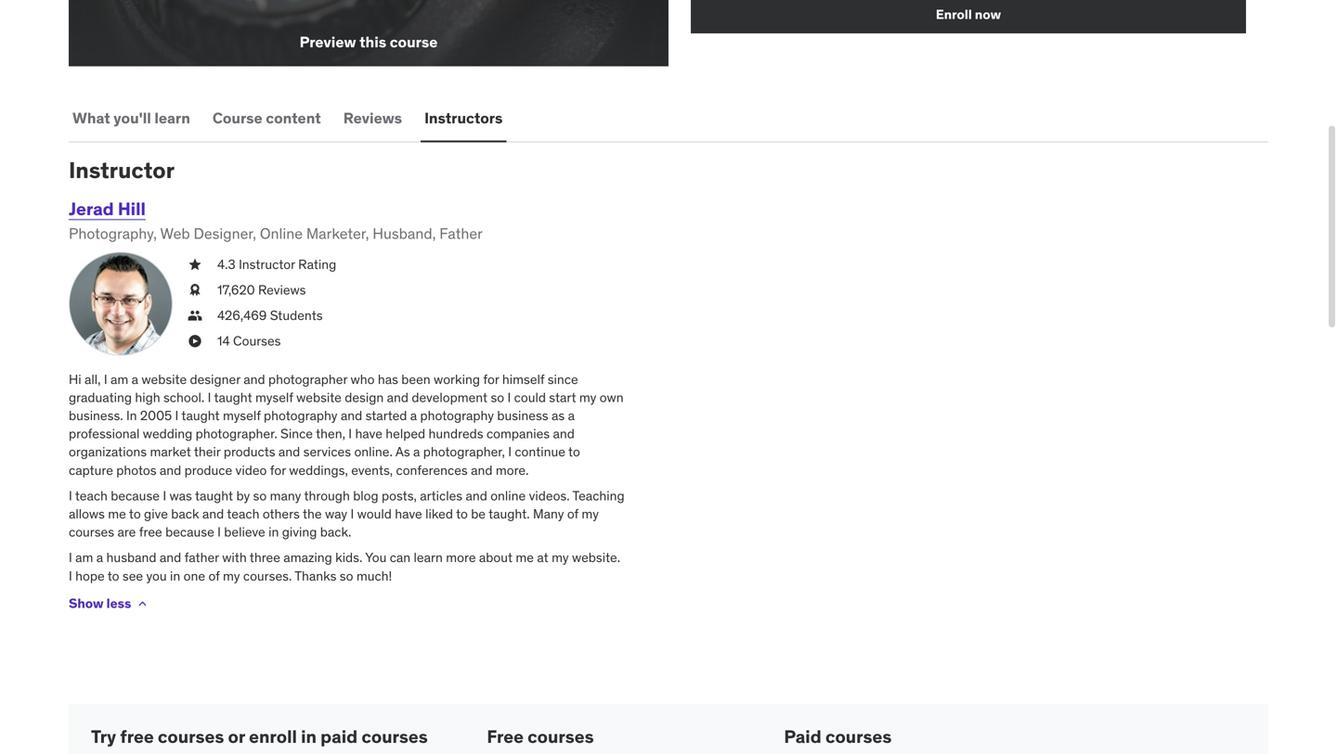 Task type: vqa. For each thing, say whether or not it's contained in the screenshot.
the topmost 9
no



Task type: describe. For each thing, give the bounding box(es) containing it.
free
[[487, 726, 524, 748]]

and down photographer,
[[471, 462, 493, 479]]

0 horizontal spatial teach
[[75, 488, 108, 505]]

jerad hill photography, web designer, online marketer, husband, father
[[69, 198, 483, 243]]

and right back
[[202, 506, 224, 523]]

14
[[217, 333, 230, 350]]

way
[[325, 506, 347, 523]]

high
[[135, 389, 160, 406]]

produce
[[184, 462, 232, 479]]

you
[[146, 568, 167, 585]]

and down has
[[387, 389, 409, 406]]

1 vertical spatial in
[[170, 568, 180, 585]]

my right at
[[552, 550, 569, 567]]

business.
[[69, 408, 123, 424]]

0 horizontal spatial of
[[208, 568, 220, 585]]

1 vertical spatial because
[[165, 524, 214, 541]]

courses right paid
[[362, 726, 428, 748]]

by
[[236, 488, 250, 505]]

1 vertical spatial am
[[75, 550, 93, 567]]

i down designer
[[208, 389, 211, 406]]

others
[[263, 506, 300, 523]]

instructors button
[[421, 96, 506, 141]]

paid
[[784, 726, 821, 748]]

2 vertical spatial in
[[301, 726, 317, 748]]

about
[[479, 550, 513, 567]]

jerad hill image
[[69, 252, 173, 356]]

online.
[[354, 444, 393, 461]]

courses left or
[[158, 726, 224, 748]]

blog
[[353, 488, 378, 505]]

reviews inside button
[[343, 108, 402, 127]]

photographer
[[268, 371, 347, 388]]

xsmall image for 426,469 students
[[188, 307, 202, 325]]

1 horizontal spatial teach
[[227, 506, 259, 523]]

try free courses or enroll in paid courses
[[91, 726, 428, 748]]

you
[[365, 550, 387, 567]]

to up the are on the left
[[129, 506, 141, 523]]

and down as
[[553, 426, 575, 443]]

give
[[144, 506, 168, 523]]

courses.
[[243, 568, 292, 585]]

products
[[224, 444, 275, 461]]

professional
[[69, 426, 140, 443]]

you'll
[[114, 108, 151, 127]]

show less
[[69, 596, 131, 612]]

be
[[471, 506, 486, 523]]

1 horizontal spatial for
[[483, 371, 499, 388]]

this
[[359, 33, 386, 52]]

website.
[[572, 550, 620, 567]]

enroll
[[936, 6, 972, 23]]

start
[[549, 389, 576, 406]]

courses
[[233, 333, 281, 350]]

design
[[345, 389, 384, 406]]

now
[[975, 6, 1001, 23]]

has
[[378, 371, 398, 388]]

continue
[[515, 444, 565, 461]]

2 photography from the left
[[420, 408, 494, 424]]

in
[[126, 408, 137, 424]]

i left hope
[[69, 568, 72, 585]]

preview this course
[[300, 33, 438, 52]]

own
[[600, 389, 624, 406]]

0 vertical spatial in
[[268, 524, 279, 541]]

xsmall image for 17,620 reviews
[[188, 281, 202, 299]]

helped
[[386, 426, 425, 443]]

xsmall image for 4.3 instructor rating
[[188, 256, 202, 274]]

web
[[160, 224, 190, 243]]

designer,
[[194, 224, 256, 243]]

amazing
[[283, 550, 332, 567]]

paid courses
[[784, 726, 892, 748]]

photographer.
[[196, 426, 277, 443]]

videos.
[[529, 488, 570, 505]]

my down with
[[223, 568, 240, 585]]

started
[[365, 408, 407, 424]]

less
[[106, 596, 131, 612]]

show less button
[[69, 586, 150, 623]]

1 vertical spatial reviews
[[258, 282, 306, 298]]

posts,
[[382, 488, 417, 505]]

show
[[69, 596, 104, 612]]

students
[[270, 307, 323, 324]]

and up be
[[466, 488, 487, 505]]

market
[[150, 444, 191, 461]]

to right continue
[[568, 444, 580, 461]]

0 vertical spatial website
[[141, 371, 187, 388]]

could
[[514, 389, 546, 406]]

0 vertical spatial instructor
[[69, 156, 175, 184]]

father
[[184, 550, 219, 567]]

content
[[266, 108, 321, 127]]

instructors
[[424, 108, 503, 127]]

1 vertical spatial website
[[296, 389, 342, 406]]

0 vertical spatial taught
[[214, 389, 252, 406]]

with
[[222, 550, 247, 567]]

i down allows
[[69, 550, 72, 567]]

marketer,
[[306, 224, 369, 243]]

course content
[[212, 108, 321, 127]]

himself
[[502, 371, 544, 388]]

as
[[552, 408, 565, 424]]

hill
[[118, 198, 146, 220]]

and down design
[[341, 408, 362, 424]]

i left believe
[[217, 524, 221, 541]]

rating
[[298, 256, 336, 273]]

or
[[228, 726, 245, 748]]

learn inside button
[[154, 108, 190, 127]]

i right way
[[350, 506, 354, 523]]

can
[[390, 550, 411, 567]]

and down courses
[[243, 371, 265, 388]]

what you'll learn
[[72, 108, 190, 127]]

1 vertical spatial myself
[[223, 408, 261, 424]]

reviews button
[[340, 96, 406, 141]]

0 vertical spatial myself
[[255, 389, 293, 406]]

17,620
[[217, 282, 255, 298]]

1 vertical spatial have
[[395, 506, 422, 523]]

as
[[395, 444, 410, 461]]

hope
[[75, 568, 105, 585]]

and up the you
[[160, 550, 181, 567]]



Task type: locate. For each thing, give the bounding box(es) containing it.
hundreds
[[429, 426, 483, 443]]

for left himself
[[483, 371, 499, 388]]

14 courses
[[217, 333, 281, 350]]

0 horizontal spatial for
[[270, 462, 286, 479]]

teach up allows
[[75, 488, 108, 505]]

xsmall image inside show less "button"
[[135, 597, 150, 612]]

0 vertical spatial reviews
[[343, 108, 402, 127]]

taught down the school.
[[181, 408, 220, 424]]

website down the photographer
[[296, 389, 342, 406]]

17,620 reviews
[[217, 282, 306, 298]]

1 vertical spatial taught
[[181, 408, 220, 424]]

more.
[[496, 462, 529, 479]]

reviews down '4.3 instructor rating'
[[258, 282, 306, 298]]

wedding
[[143, 426, 192, 443]]

organizations
[[69, 444, 147, 461]]

learn right you'll
[[154, 108, 190, 127]]

free
[[139, 524, 162, 541], [120, 726, 154, 748]]

have
[[355, 426, 382, 443], [395, 506, 422, 523]]

1 horizontal spatial me
[[516, 550, 534, 567]]

was
[[169, 488, 192, 505]]

enroll now button
[[691, 0, 1246, 33]]

0 vertical spatial of
[[567, 506, 578, 523]]

0 horizontal spatial photography
[[264, 408, 337, 424]]

enroll
[[249, 726, 297, 748]]

1 vertical spatial of
[[208, 568, 220, 585]]

1 vertical spatial so
[[253, 488, 267, 505]]

courses down allows
[[69, 524, 114, 541]]

paid
[[320, 726, 358, 748]]

to left be
[[456, 506, 468, 523]]

of right many
[[567, 506, 578, 523]]

am
[[110, 371, 128, 388], [75, 550, 93, 567]]

been
[[401, 371, 431, 388]]

learn inside the hi all, i am a website designer and photographer who has been working for himself since graduating high school. i taught myself website design and development so i could start my own business. in 2005 i taught myself photography and started a photography business as a professional wedding photographer. since then, i have helped hundreds companies and organizations market their products and services online. as a photographer, i continue to capture photos and produce video for weddings, events, conferences and more. i teach because i was taught by so many through blog posts, articles and online videos. teaching allows me to give back and teach others the way i would have liked to be taught. many of my courses are free because i believe in giving back. i am a husband and father with three amazing kids. you can learn more about me at my website. i hope to see you in one of my courses. thanks so much!
[[414, 550, 443, 567]]

1 horizontal spatial website
[[296, 389, 342, 406]]

giving
[[282, 524, 317, 541]]

designer
[[190, 371, 240, 388]]

business
[[497, 408, 548, 424]]

capture
[[69, 462, 113, 479]]

xsmall image right less
[[135, 597, 150, 612]]

i down the school.
[[175, 408, 179, 424]]

their
[[194, 444, 221, 461]]

0 vertical spatial am
[[110, 371, 128, 388]]

xsmall image left 17,620
[[188, 281, 202, 299]]

i right then,
[[348, 426, 352, 443]]

allows
[[69, 506, 105, 523]]

photos
[[116, 462, 156, 479]]

my left own
[[579, 389, 596, 406]]

teaching
[[572, 488, 625, 505]]

1 vertical spatial teach
[[227, 506, 259, 523]]

enroll now
[[936, 6, 1001, 23]]

website
[[141, 371, 187, 388], [296, 389, 342, 406]]

0 vertical spatial learn
[[154, 108, 190, 127]]

myself down the photographer
[[255, 389, 293, 406]]

free down give
[[139, 524, 162, 541]]

i up more.
[[508, 444, 512, 461]]

xsmall image left 4.3
[[188, 256, 202, 274]]

2 vertical spatial taught
[[195, 488, 233, 505]]

0 vertical spatial so
[[491, 389, 504, 406]]

xsmall image
[[188, 333, 202, 351]]

1 photography from the left
[[264, 408, 337, 424]]

and down market
[[160, 462, 181, 479]]

courses
[[69, 524, 114, 541], [158, 726, 224, 748], [362, 726, 428, 748], [528, 726, 594, 748], [825, 726, 892, 748]]

video
[[235, 462, 267, 479]]

in right the you
[[170, 568, 180, 585]]

0 horizontal spatial have
[[355, 426, 382, 443]]

jerad
[[69, 198, 114, 220]]

thanks
[[295, 568, 336, 585]]

father
[[439, 224, 483, 243]]

1 vertical spatial instructor
[[239, 256, 295, 273]]

1 vertical spatial me
[[516, 550, 534, 567]]

myself up photographer.
[[223, 408, 261, 424]]

1 horizontal spatial have
[[395, 506, 422, 523]]

instructor up 17,620 reviews
[[239, 256, 295, 273]]

back
[[171, 506, 199, 523]]

0 horizontal spatial am
[[75, 550, 93, 567]]

reviews down this
[[343, 108, 402, 127]]

learn right can
[[414, 550, 443, 567]]

xsmall image
[[188, 256, 202, 274], [188, 281, 202, 299], [188, 307, 202, 325], [135, 597, 150, 612]]

0 horizontal spatial so
[[253, 488, 267, 505]]

1 vertical spatial free
[[120, 726, 154, 748]]

0 vertical spatial teach
[[75, 488, 108, 505]]

426,469
[[217, 307, 267, 324]]

2 horizontal spatial in
[[301, 726, 317, 748]]

0 horizontal spatial instructor
[[69, 156, 175, 184]]

0 horizontal spatial me
[[108, 506, 126, 523]]

1 horizontal spatial am
[[110, 371, 128, 388]]

because down photos
[[111, 488, 160, 505]]

hi all, i am a website designer and photographer who has been working for himself since graduating high school. i taught myself website design and development so i could start my own business. in 2005 i taught myself photography and started a photography business as a professional wedding photographer. since then, i have helped hundreds companies and organizations market their products and services online. as a photographer, i continue to capture photos and produce video for weddings, events, conferences and more. i teach because i was taught by so many through blog posts, articles and online videos. teaching allows me to give back and teach others the way i would have liked to be taught. many of my courses are free because i believe in giving back. i am a husband and father with three amazing kids. you can learn more about me at my website. i hope to see you in one of my courses. thanks so much!
[[69, 371, 625, 585]]

so right by
[[253, 488, 267, 505]]

1 horizontal spatial so
[[340, 568, 353, 585]]

development
[[412, 389, 488, 406]]

taught
[[214, 389, 252, 406], [181, 408, 220, 424], [195, 488, 233, 505]]

free right try
[[120, 726, 154, 748]]

2005
[[140, 408, 172, 424]]

husband,
[[373, 224, 436, 243]]

free courses
[[487, 726, 594, 748]]

photography up the since
[[264, 408, 337, 424]]

me left at
[[516, 550, 534, 567]]

services
[[303, 444, 351, 461]]

through
[[304, 488, 350, 505]]

1 horizontal spatial in
[[268, 524, 279, 541]]

taught down produce
[[195, 488, 233, 505]]

4.3
[[217, 256, 236, 273]]

back.
[[320, 524, 351, 541]]

since
[[548, 371, 578, 388]]

0 vertical spatial me
[[108, 506, 126, 523]]

and down the since
[[278, 444, 300, 461]]

many
[[533, 506, 564, 523]]

because
[[111, 488, 160, 505], [165, 524, 214, 541]]

1 vertical spatial learn
[[414, 550, 443, 567]]

myself
[[255, 389, 293, 406], [223, 408, 261, 424]]

so down kids. on the left bottom
[[340, 568, 353, 585]]

what you'll learn button
[[69, 96, 194, 141]]

i right all,
[[104, 371, 107, 388]]

course
[[212, 108, 262, 127]]

i up allows
[[69, 488, 72, 505]]

so up the business
[[491, 389, 504, 406]]

hi
[[69, 371, 81, 388]]

photographer,
[[423, 444, 505, 461]]

1 horizontal spatial of
[[567, 506, 578, 523]]

of
[[567, 506, 578, 523], [208, 568, 220, 585]]

then,
[[316, 426, 345, 443]]

teach down by
[[227, 506, 259, 523]]

0 horizontal spatial reviews
[[258, 282, 306, 298]]

xsmall image up xsmall image
[[188, 307, 202, 325]]

0 horizontal spatial in
[[170, 568, 180, 585]]

many
[[270, 488, 301, 505]]

am up graduating
[[110, 371, 128, 388]]

my
[[579, 389, 596, 406], [582, 506, 599, 523], [552, 550, 569, 567], [223, 568, 240, 585]]

see
[[122, 568, 143, 585]]

of right one
[[208, 568, 220, 585]]

at
[[537, 550, 548, 567]]

instructor up hill
[[69, 156, 175, 184]]

courses inside the hi all, i am a website designer and photographer who has been working for himself since graduating high school. i taught myself website design and development so i could start my own business. in 2005 i taught myself photography and started a photography business as a professional wedding photographer. since then, i have helped hundreds companies and organizations market their products and services online. as a photographer, i continue to capture photos and produce video for weddings, events, conferences and more. i teach because i was taught by so many through blog posts, articles and online videos. teaching allows me to give back and teach others the way i would have liked to be taught. many of my courses are free because i believe in giving back. i am a husband and father with three amazing kids. you can learn more about me at my website. i hope to see you in one of my courses. thanks so much!
[[69, 524, 114, 541]]

0 horizontal spatial website
[[141, 371, 187, 388]]

in left paid
[[301, 726, 317, 748]]

online
[[260, 224, 303, 243]]

0 vertical spatial free
[[139, 524, 162, 541]]

working
[[434, 371, 480, 388]]

to
[[568, 444, 580, 461], [129, 506, 141, 523], [456, 506, 468, 523], [107, 568, 119, 585]]

have up online.
[[355, 426, 382, 443]]

2 horizontal spatial so
[[491, 389, 504, 406]]

for up the "many"
[[270, 462, 286, 479]]

much!
[[356, 568, 392, 585]]

course
[[390, 33, 438, 52]]

am up hope
[[75, 550, 93, 567]]

in
[[268, 524, 279, 541], [170, 568, 180, 585], [301, 726, 317, 748]]

1 horizontal spatial photography
[[420, 408, 494, 424]]

photography up hundreds at the bottom of page
[[420, 408, 494, 424]]

1 horizontal spatial because
[[165, 524, 214, 541]]

have down posts,
[[395, 506, 422, 523]]

school.
[[163, 389, 204, 406]]

1 horizontal spatial reviews
[[343, 108, 402, 127]]

me
[[108, 506, 126, 523], [516, 550, 534, 567]]

1 vertical spatial for
[[270, 462, 286, 479]]

1 horizontal spatial instructor
[[239, 256, 295, 273]]

who
[[351, 371, 375, 388]]

to left see
[[107, 568, 119, 585]]

are
[[117, 524, 136, 541]]

2 vertical spatial so
[[340, 568, 353, 585]]

free inside the hi all, i am a website designer and photographer who has been working for himself since graduating high school. i taught myself website design and development so i could start my own business. in 2005 i taught myself photography and started a photography business as a professional wedding photographer. since then, i have helped hundreds companies and organizations market their products and services online. as a photographer, i continue to capture photos and produce video for weddings, events, conferences and more. i teach because i was taught by so many through blog posts, articles and online videos. teaching allows me to give back and teach others the way i would have liked to be taught. many of my courses are free because i believe in giving back. i am a husband and father with three amazing kids. you can learn more about me at my website. i hope to see you in one of my courses. thanks so much!
[[139, 524, 162, 541]]

courses right free
[[528, 726, 594, 748]]

1 horizontal spatial learn
[[414, 550, 443, 567]]

0 vertical spatial because
[[111, 488, 160, 505]]

husband
[[106, 550, 156, 567]]

0 vertical spatial have
[[355, 426, 382, 443]]

website up high
[[141, 371, 187, 388]]

a
[[131, 371, 138, 388], [410, 408, 417, 424], [568, 408, 575, 424], [413, 444, 420, 461], [96, 550, 103, 567]]

in down others
[[268, 524, 279, 541]]

0 vertical spatial for
[[483, 371, 499, 388]]

instructor
[[69, 156, 175, 184], [239, 256, 295, 273]]

0 horizontal spatial learn
[[154, 108, 190, 127]]

teach
[[75, 488, 108, 505], [227, 506, 259, 523]]

because down back
[[165, 524, 214, 541]]

4.3 instructor rating
[[217, 256, 336, 273]]

my down teaching
[[582, 506, 599, 523]]

try
[[91, 726, 116, 748]]

0 horizontal spatial because
[[111, 488, 160, 505]]

i left was
[[163, 488, 166, 505]]

courses right the paid
[[825, 726, 892, 748]]

426,469 students
[[217, 307, 323, 324]]

me up the are on the left
[[108, 506, 126, 523]]

preview this course button
[[69, 0, 669, 66]]

taught down designer
[[214, 389, 252, 406]]

weddings,
[[289, 462, 348, 479]]

taught.
[[489, 506, 530, 523]]

i left could
[[507, 389, 511, 406]]

would
[[357, 506, 392, 523]]



